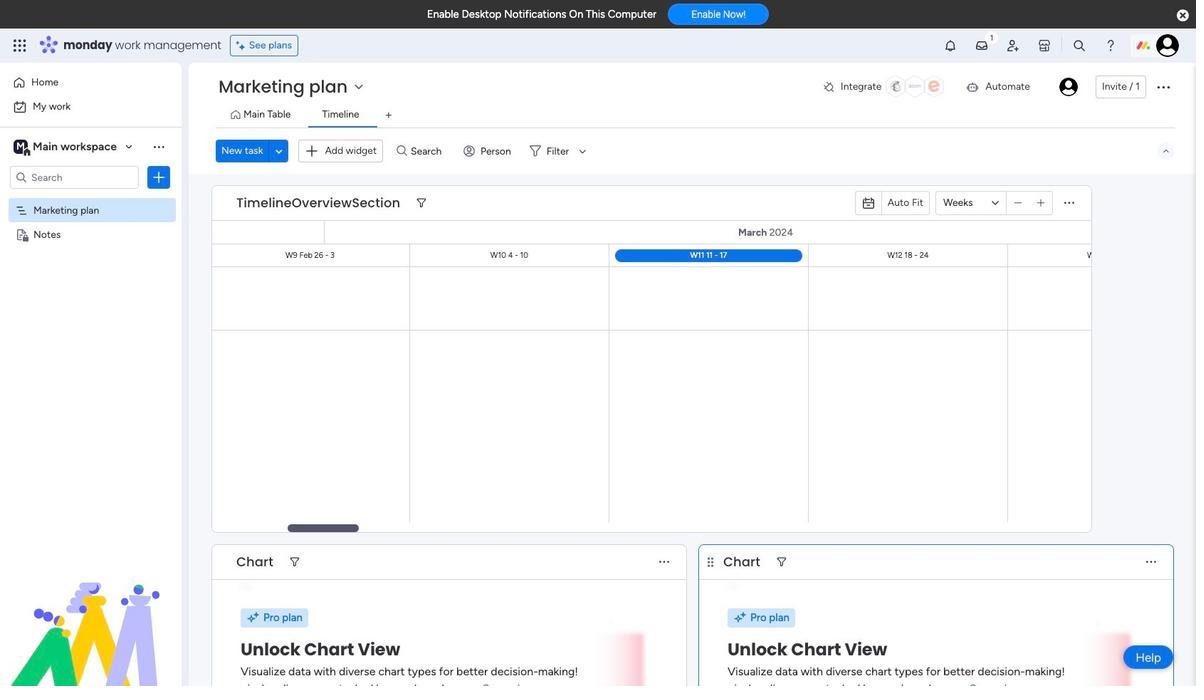 Task type: locate. For each thing, give the bounding box(es) containing it.
collapse image
[[1161, 145, 1173, 157]]

see plans image
[[236, 38, 249, 53]]

options image
[[1156, 78, 1173, 95], [152, 170, 166, 185]]

kendall parks image down dapulse close image
[[1157, 34, 1180, 57]]

list box
[[0, 195, 182, 439]]

0 horizontal spatial kendall parks image
[[1060, 78, 1079, 96]]

1 horizontal spatial more dots image
[[1147, 557, 1157, 567]]

tab
[[377, 104, 400, 127]]

1 horizontal spatial kendall parks image
[[1157, 34, 1180, 57]]

option
[[9, 71, 173, 94], [9, 95, 173, 118], [0, 197, 182, 200]]

v2 minus image
[[1015, 198, 1023, 208]]

main content
[[0, 174, 1197, 686]]

angle down image
[[276, 146, 283, 156]]

more dots image
[[660, 557, 670, 567]]

0 vertical spatial more dots image
[[1065, 198, 1075, 208]]

options image up the collapse icon
[[1156, 78, 1173, 95]]

1 vertical spatial kendall parks image
[[1060, 78, 1079, 96]]

dapulse close image
[[1178, 9, 1190, 23]]

Search in workspace field
[[30, 169, 119, 186]]

1 image
[[986, 29, 999, 45]]

None field
[[233, 194, 404, 212], [233, 553, 277, 571], [720, 553, 764, 571], [233, 194, 404, 212], [233, 553, 277, 571], [720, 553, 764, 571]]

kendall parks image
[[1157, 34, 1180, 57], [1060, 78, 1079, 96]]

kendall parks image down search everything icon
[[1060, 78, 1079, 96]]

1 vertical spatial option
[[9, 95, 173, 118]]

options image down workspace options icon
[[152, 170, 166, 185]]

0 horizontal spatial options image
[[152, 170, 166, 185]]

0 vertical spatial options image
[[1156, 78, 1173, 95]]

add view image
[[386, 110, 392, 121]]

notifications image
[[944, 38, 958, 53]]

lottie animation element
[[0, 542, 182, 686]]

arrow down image
[[574, 142, 592, 160]]

2 vertical spatial option
[[0, 197, 182, 200]]

tab list
[[216, 104, 1176, 128]]

more dots image
[[1065, 198, 1075, 208], [1147, 557, 1157, 567]]



Task type: describe. For each thing, give the bounding box(es) containing it.
1 vertical spatial more dots image
[[1147, 557, 1157, 567]]

0 horizontal spatial more dots image
[[1065, 198, 1075, 208]]

dapulse drag handle 3 image
[[708, 557, 714, 567]]

v2 plus image
[[1038, 198, 1045, 208]]

select product image
[[13, 38, 27, 53]]

update feed image
[[975, 38, 990, 53]]

v2 search image
[[397, 143, 407, 159]]

workspace selection element
[[14, 138, 119, 157]]

private board image
[[15, 227, 28, 241]]

search everything image
[[1073, 38, 1087, 53]]

workspace image
[[14, 139, 28, 155]]

0 vertical spatial kendall parks image
[[1157, 34, 1180, 57]]

Search field
[[407, 141, 450, 161]]

0 vertical spatial option
[[9, 71, 173, 94]]

workspace options image
[[152, 139, 166, 154]]

1 horizontal spatial options image
[[1156, 78, 1173, 95]]

monday marketplace image
[[1038, 38, 1052, 53]]

help image
[[1104, 38, 1119, 53]]

lottie animation image
[[0, 542, 182, 686]]

1 vertical spatial options image
[[152, 170, 166, 185]]

invite members image
[[1007, 38, 1021, 53]]



Task type: vqa. For each thing, say whether or not it's contained in the screenshot.
COLLAPSE 'image'
yes



